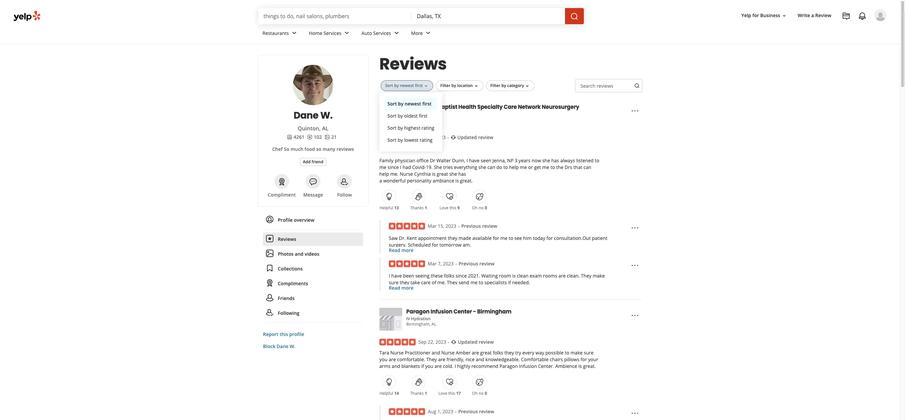 Task type: vqa. For each thing, say whether or not it's contained in the screenshot.
MAP image
no



Task type: describe. For each thing, give the bounding box(es) containing it.
first for sort by oldest first button
[[419, 113, 428, 119]]

block
[[263, 344, 275, 350]]

5 star rating image for mar 15, 2023
[[389, 223, 425, 230]]

this for profile
[[280, 331, 288, 338]]

1 horizontal spatial search image
[[635, 83, 640, 89]]

0 horizontal spatial dane
[[277, 344, 289, 350]]

16 photos v2 image
[[325, 135, 330, 140]]

rating for sort by lowest rating
[[420, 137, 433, 143]]

24 friends v2 image
[[266, 294, 274, 302]]

to right do
[[504, 164, 508, 171]]

to left the
[[551, 164, 555, 171]]

helpful 14
[[380, 391, 399, 397]]

profile overview
[[278, 217, 315, 223]]

previous for available
[[461, 223, 481, 230]]

yelp for business button
[[739, 10, 790, 22]]

every
[[523, 350, 535, 356]]

great. inside tara nurse practitioner and nurse amber are great folks they try every way possible to make sure you are comfortable. they are friendly, nice and knowledgeable. comfortable chairs pillows for your arms and blankets if you are cold. i highly recommend paragon infusion center. ambience is great.
[[583, 364, 596, 370]]

updated review for -
[[458, 339, 494, 346]]

1 horizontal spatial has
[[552, 158, 559, 164]]

listened
[[576, 158, 594, 164]]

24 following v2 image
[[266, 309, 274, 317]]

filter by category button
[[486, 81, 535, 91]]

rooms
[[543, 273, 558, 279]]

dunn,
[[452, 158, 466, 164]]

photos and videos
[[278, 251, 319, 257]]

sort by oldest first
[[388, 113, 428, 119]]

1 for love this 17
[[425, 391, 427, 397]]

and up recommend
[[476, 357, 484, 363]]

walter
[[437, 158, 451, 164]]

sort by highest rating button
[[385, 122, 437, 134]]

none field near
[[417, 12, 560, 20]]

highly
[[457, 364, 470, 370]]

a inside "link"
[[812, 12, 814, 19]]

for down appointment
[[432, 242, 438, 248]]

nice
[[466, 357, 475, 363]]

ambience
[[556, 364, 577, 370]]

food
[[305, 146, 315, 152]]

is right ambiance
[[456, 178, 459, 184]]

drs
[[565, 164, 573, 171]]

102
[[314, 134, 322, 140]]

2023 for sep 22, 2023
[[436, 339, 446, 346]]

the
[[556, 164, 564, 171]]

infusion inside paragon infusion center - birmingham iv hydration birmingham, al
[[431, 308, 453, 316]]

so
[[284, 146, 289, 152]]

sort by newest first for sort by newest first button
[[388, 101, 432, 107]]

aug 1, 2023
[[428, 409, 454, 415]]

16 friends v2 image
[[287, 135, 292, 140]]

for right the "available"
[[493, 235, 499, 242]]

4261
[[294, 134, 305, 140]]

do
[[497, 164, 502, 171]]

saw
[[389, 235, 398, 242]]

newest for sort by newest first button
[[405, 101, 421, 107]]

made
[[459, 235, 471, 242]]

2 can from the left
[[584, 164, 592, 171]]

1 horizontal spatial help
[[509, 164, 519, 171]]

24 chevron down v2 image for restaurants
[[290, 29, 298, 37]]

make inside i have been seeing these folks since 2021. waiting room is clean exam rooms are clean. they make sure they take care of me. they send me to specialists if needed. read more
[[593, 273, 605, 279]]

7,
[[438, 261, 442, 267]]

blankets
[[402, 364, 420, 370]]

me inside i have been seeing these folks since 2021. waiting room is clean exam rooms are clean. they make sure they take care of me. they send me to specialists if needed. read more
[[471, 280, 478, 286]]

compliment image
[[278, 178, 286, 186]]

search
[[581, 83, 596, 89]]

they inside tara nurse practitioner and nurse amber are great folks they try every way possible to make sure you are comfortable. they are friendly, nice and knowledgeable. comfortable chairs pillows for your arms and blankets if you are cold. i highly recommend paragon infusion center. ambience is great.
[[427, 357, 437, 363]]

chef  so much food so many reviews
[[272, 146, 354, 152]]

2023 for aug 1, 2023
[[443, 409, 454, 415]]

read more button for dr.
[[389, 247, 414, 254]]

me. inside i have been seeing these folks since 2021. waiting room is clean exam rooms are clean. they make sure they take care of me. they send me to specialists if needed. read more
[[438, 280, 446, 286]]

sep
[[419, 339, 427, 346]]

for right today
[[547, 235, 553, 242]]

brookwood
[[406, 103, 437, 111]]

oct
[[419, 134, 426, 141]]

24 chevron down v2 image for auto services
[[393, 29, 401, 37]]

folks inside tara nurse practitioner and nurse amber are great folks they try every way possible to make sure you are comfortable. they are friendly, nice and knowledgeable. comfortable chairs pillows for your arms and blankets if you are cold. i highly recommend paragon infusion center. ambience is great.
[[493, 350, 503, 356]]

thanks for helpful 13
[[410, 205, 424, 211]]

more inside i have been seeing these folks since 2021. waiting room is clean exam rooms are clean. they make sure they take care of me. they send me to specialists if needed. read more
[[402, 285, 414, 292]]

1 horizontal spatial reviews
[[380, 53, 447, 75]]

collections link
[[263, 262, 363, 276]]

sure inside tara nurse practitioner and nurse amber are great folks they try every way possible to make sure you are comfortable. they are friendly, nice and knowledgeable. comfortable chairs pillows for your arms and blankets if you are cold. i highly recommend paragon infusion center. ambience is great.
[[584, 350, 594, 356]]

previous for since
[[459, 261, 478, 267]]

they inside tara nurse practitioner and nurse amber are great folks they try every way possible to make sure you are comfortable. they are friendly, nice and knowledgeable. comfortable chairs pillows for your arms and blankets if you are cold. i highly recommend paragon infusion center. ambience is great.
[[505, 350, 514, 356]]

15,
[[438, 223, 445, 230]]

and down sep 22, 2023 at the bottom left of page
[[432, 350, 440, 356]]

2 vertical spatial previous review
[[458, 409, 494, 415]]

friends element
[[287, 134, 305, 141]]

0 for 17
[[485, 391, 487, 397]]

oh no 0 for love this 17
[[472, 391, 487, 397]]

(1 reaction) element for love this 9
[[425, 205, 427, 211]]

wonderful
[[383, 178, 406, 184]]

no for 17
[[479, 391, 484, 397]]

(9 reactions) element
[[458, 205, 460, 211]]

19.
[[426, 164, 433, 171]]

me down years
[[520, 164, 527, 171]]

specialty
[[478, 103, 503, 111]]

hospitals link
[[406, 111, 425, 117]]

w. inside 'dane w. quinton, al'
[[320, 109, 333, 122]]

and right 'arms' on the left of the page
[[392, 364, 400, 370]]

hospitals
[[406, 111, 425, 117]]

to right listened
[[595, 158, 600, 164]]

write a review
[[798, 12, 832, 19]]

are up cold.
[[438, 357, 446, 363]]

1,
[[438, 409, 442, 415]]

cynthia
[[414, 171, 431, 177]]

updated review for specialty
[[458, 134, 494, 141]]

to inside i have been seeing these folks since 2021. waiting room is clean exam rooms are clean. they make sure they take care of me. they send me to specialists if needed. read more
[[479, 280, 484, 286]]

is down she
[[432, 171, 436, 177]]

0 horizontal spatial w.
[[290, 344, 296, 350]]

sort for sort by newest first button
[[388, 101, 397, 107]]

16 chevron down v2 image for filter by location
[[474, 83, 479, 89]]

dane w. quinton, al
[[294, 109, 333, 132]]

-
[[473, 308, 476, 316]]

seeing
[[416, 273, 430, 279]]

auto
[[362, 30, 372, 36]]

filter by location
[[441, 83, 473, 89]]

photos and videos link
[[263, 248, 363, 261]]

user actions element
[[736, 8, 896, 50]]

nurse up friendly,
[[441, 350, 455, 356]]

no for 9
[[479, 205, 484, 211]]

0 horizontal spatial has
[[459, 171, 466, 177]]

1 vertical spatial reviews
[[337, 146, 354, 152]]

read inside saw dr. kent appointment they made available for me to see him today for consultation.out patient surgery. scheduled for tomorrow am. read more
[[389, 247, 400, 254]]

i inside i have been seeing these folks since 2021. waiting room is clean exam rooms are clean. they make sure they take care of me. they send me to specialists if needed. read more
[[389, 273, 390, 279]]

seen
[[481, 158, 491, 164]]

menu image for mar 7, 2023
[[631, 262, 639, 270]]

tomorrow
[[440, 242, 462, 248]]

Near text field
[[417, 12, 560, 20]]

17
[[456, 391, 461, 397]]

me right get
[[543, 164, 550, 171]]

rating for sort by highest rating
[[422, 125, 435, 131]]

1 menu image from the top
[[631, 107, 639, 115]]

24 chevron down v2 image for home services
[[343, 29, 351, 37]]

if inside i have been seeing these folks since 2021. waiting room is clean exam rooms are clean. they make sure they take care of me. they send me to specialists if needed. read more
[[508, 280, 511, 286]]

him
[[523, 235, 532, 242]]

dane inside 'dane w. quinton, al'
[[294, 109, 319, 122]]

dr
[[430, 158, 435, 164]]

compliments
[[278, 281, 308, 287]]

surgery.
[[389, 242, 407, 248]]

yelp for business
[[742, 12, 781, 19]]

videos
[[305, 251, 319, 257]]

none field find
[[264, 12, 406, 20]]

mar 15, 2023
[[428, 223, 457, 230]]

photos
[[278, 251, 294, 257]]

great. inside family physician office dr walter dunn, i have seen jenna, np 3 years now she has always listened to me since i had covid-19. she tries everything she can do to help me or get me  to the drs that can help me. nurse cynthia is great she has a wonderful personality ambiance is great.
[[460, 178, 473, 184]]

menu image for mar 15, 2023
[[631, 224, 639, 232]]

sort for sort by highest rating button
[[388, 125, 397, 131]]

by for sort by newest first button
[[398, 101, 404, 107]]

sort by lowest rating button
[[385, 134, 437, 146]]

practitioner
[[405, 350, 431, 356]]

a inside family physician office dr walter dunn, i have seen jenna, np 3 years now she has always listened to me since i had covid-19. she tries everything she can do to help me or get me  to the drs that can help me. nurse cynthia is great she has a wonderful personality ambiance is great.
[[380, 178, 382, 184]]

16 review v2 image
[[307, 135, 313, 140]]

0 horizontal spatial help
[[380, 171, 389, 177]]

infusion inside tara nurse practitioner and nurse amber are great folks they try every way possible to make sure you are comfortable. they are friendly, nice and knowledgeable. comfortable chairs pillows for your arms and blankets if you are cold. i highly recommend paragon infusion center. ambience is great.
[[519, 364, 537, 370]]

have inside family physician office dr walter dunn, i have seen jenna, np 3 years now she has always listened to me since i had covid-19. she tries everything she can do to help me or get me  to the drs that can help me. nurse cynthia is great she has a wonderful personality ambiance is great.
[[469, 158, 480, 164]]

9
[[458, 205, 460, 211]]

13,
[[427, 134, 434, 141]]

physician
[[395, 158, 415, 164]]

care
[[504, 103, 517, 111]]

review for mar 7, 2023
[[480, 261, 495, 267]]

24 compliment v2 image
[[266, 279, 274, 287]]

filter by category
[[491, 83, 524, 89]]

quinton,
[[298, 125, 321, 132]]

sort for sort by lowest rating button
[[388, 137, 397, 143]]

2 vertical spatial previous
[[458, 409, 478, 415]]

me down 'family'
[[380, 164, 387, 171]]

write
[[798, 12, 810, 19]]

1 can from the left
[[488, 164, 495, 171]]

center.
[[538, 364, 554, 370]]

16 check in v2 image
[[380, 145, 385, 150]]

are up nice
[[472, 350, 479, 356]]

14
[[394, 391, 399, 397]]

sort for sort by oldest first button
[[388, 113, 397, 119]]

report this profile link
[[263, 331, 304, 338]]

16 chevron down v2 image for category
[[525, 83, 530, 89]]

by for sort by lowest rating button
[[398, 137, 403, 143]]

notifications image
[[859, 12, 867, 20]]

reviews menu item
[[263, 233, 363, 246]]

love for love this 17
[[439, 391, 447, 397]]

dane w. link
[[266, 109, 360, 122]]

reviews element
[[307, 134, 322, 141]]

review for aug 1, 2023
[[479, 409, 494, 415]]

menu image for aug 1, 2023
[[631, 410, 639, 418]]

24 chevron down v2 image for more
[[424, 29, 432, 37]]

thanks 1 for 14
[[410, 391, 427, 397]]

nurse inside family physician office dr walter dunn, i have seen jenna, np 3 years now she has always listened to me since i had covid-19. she tries everything she can do to help me or get me  to the drs that can help me. nurse cynthia is great she has a wonderful personality ambiance is great.
[[400, 171, 413, 177]]

i inside tara nurse practitioner and nurse amber are great folks they try every way possible to make sure you are comfortable. they are friendly, nice and knowledgeable. comfortable chairs pillows for your arms and blankets if you are cold. i highly recommend paragon infusion center. ambience is great.
[[455, 364, 456, 370]]

available
[[473, 235, 492, 242]]

had
[[403, 164, 411, 171]]

paragon infusion center - birmingham link
[[406, 308, 512, 316]]

paragon infusion center - birmingham iv hydration birmingham, al
[[406, 308, 512, 328]]

5 star rating image for oct 13, 2023
[[380, 134, 416, 141]]

nurse right tara
[[391, 350, 404, 356]]

1 vertical spatial she
[[479, 164, 486, 171]]

reviews inside menu item
[[278, 236, 296, 243]]

knowledgeable.
[[486, 357, 520, 363]]

for inside 'button'
[[753, 12, 759, 19]]

oh for 17
[[472, 391, 478, 397]]

sort by highest rating
[[388, 125, 435, 131]]

1 vertical spatial they
[[447, 280, 458, 286]]



Task type: locate. For each thing, give the bounding box(es) containing it.
2 mar from the top
[[428, 261, 437, 267]]

love this 17
[[439, 391, 461, 397]]

0 vertical spatial help
[[509, 164, 519, 171]]

0 vertical spatial helpful
[[380, 205, 393, 211]]

health
[[459, 103, 476, 111]]

if down room
[[508, 280, 511, 286]]

make up pillows
[[571, 350, 583, 356]]

friends link
[[263, 292, 363, 306]]

you down tara
[[380, 357, 388, 363]]

2 birmingham, from the top
[[406, 322, 431, 328]]

1 24 chevron down v2 image from the left
[[290, 29, 298, 37]]

family physician office dr walter dunn, i have seen jenna, np 3 years now she has always listened to me since i had covid-19. she tries everything she can do to help me or get me  to the drs that can help me. nurse cynthia is great she has a wonderful personality ambiance is great.
[[380, 158, 600, 184]]

menu
[[263, 214, 363, 323]]

1 horizontal spatial great.
[[583, 364, 596, 370]]

2 vertical spatial first
[[419, 113, 428, 119]]

1 vertical spatial you
[[425, 364, 434, 370]]

filters group
[[380, 81, 536, 152]]

0 horizontal spatial she
[[450, 171, 457, 177]]

nurse down had
[[400, 171, 413, 177]]

thanks 1 right "14"
[[410, 391, 427, 397]]

5 star rating image down sort by highest rating button
[[380, 134, 416, 141]]

2023 right 15, on the bottom left of the page
[[446, 223, 457, 230]]

1 filter from the left
[[441, 83, 451, 89]]

they up tomorrow
[[448, 235, 458, 242]]

thanks right "14"
[[410, 391, 424, 397]]

read left take
[[389, 285, 400, 292]]

1 read from the top
[[389, 247, 400, 254]]

1 vertical spatial help
[[380, 171, 389, 177]]

sure up your
[[584, 350, 594, 356]]

if right the blankets
[[421, 364, 424, 370]]

16 chevron down v2 image up brookwood
[[424, 83, 429, 89]]

1 vertical spatial previous
[[459, 261, 478, 267]]

0
[[485, 205, 487, 211], [485, 391, 487, 397]]

1 horizontal spatial none field
[[417, 12, 560, 20]]

chef
[[272, 146, 283, 152]]

network
[[518, 103, 541, 111]]

2 24 chevron down v2 image from the left
[[343, 29, 351, 37]]

reviews up photos
[[278, 236, 296, 243]]

reviews
[[597, 83, 614, 89], [337, 146, 354, 152]]

thanks 1 for 13
[[410, 205, 427, 211]]

great. down everything
[[460, 178, 473, 184]]

0 horizontal spatial great
[[437, 171, 448, 177]]

see
[[515, 235, 522, 242]]

1 0 from the top
[[485, 205, 487, 211]]

are left cold.
[[435, 364, 442, 370]]

1 more from the top
[[402, 247, 414, 254]]

2 vertical spatial they
[[505, 350, 514, 356]]

following menu item
[[263, 307, 363, 323]]

2 horizontal spatial they
[[505, 350, 514, 356]]

2 1 from the top
[[425, 391, 427, 397]]

great. down your
[[583, 364, 596, 370]]

to inside saw dr. kent appointment they made available for me to see him today for consultation.out patient surgery. scheduled for tomorrow am. read more
[[509, 235, 513, 242]]

search reviews
[[581, 83, 614, 89]]

to inside tara nurse practitioner and nurse amber are great folks they try every way possible to make sure you are comfortable. they are friendly, nice and knowledgeable. comfortable chairs pillows for your arms and blankets if you are cold. i highly recommend paragon infusion center. ambience is great.
[[565, 350, 570, 356]]

collections
[[278, 266, 303, 272]]

birmingham, up sep
[[406, 322, 431, 328]]

5 star rating image for sep 22, 2023
[[380, 339, 416, 346]]

add friend
[[303, 159, 324, 165]]

review
[[816, 12, 832, 19]]

16 chevron down v2 image
[[782, 13, 787, 18], [525, 83, 530, 89]]

read more button
[[389, 247, 414, 254], [389, 285, 414, 292]]

1 horizontal spatial 16 chevron down v2 image
[[474, 83, 479, 89]]

by for sort by highest rating button
[[398, 125, 403, 131]]

sort by oldest first button
[[385, 110, 437, 122]]

sort by lowest rating
[[388, 137, 433, 143]]

services
[[324, 30, 342, 36], [373, 30, 391, 36]]

by for sort by oldest first button
[[398, 113, 403, 119]]

1 horizontal spatial services
[[373, 30, 391, 36]]

2 helpful from the top
[[380, 391, 393, 397]]

tries
[[443, 164, 453, 171]]

is inside i have been seeing these folks since 2021. waiting room is clean exam rooms are clean. they make sure they take care of me. they send me to specialists if needed. read more
[[512, 273, 516, 279]]

3
[[515, 158, 518, 164]]

love this 9
[[440, 205, 460, 211]]

1 left love this 9
[[425, 205, 427, 211]]

previous review up 2021.
[[459, 261, 495, 267]]

i up everything
[[467, 158, 468, 164]]

message image
[[309, 178, 317, 186]]

1 vertical spatial since
[[456, 273, 467, 279]]

0 horizontal spatial sure
[[389, 280, 399, 286]]

saw dr. kent appointment they made available for me to see him today for consultation.out patient surgery. scheduled for tomorrow am. read more
[[389, 235, 608, 254]]

sort for sort by newest first dropdown button
[[385, 83, 393, 89]]

2 filter from the left
[[491, 83, 501, 89]]

i left had
[[400, 164, 402, 171]]

5 star rating image up "been"
[[389, 261, 425, 268]]

(1 reaction) element
[[425, 205, 427, 211], [425, 391, 427, 397]]

this left 9
[[450, 205, 457, 211]]

0 horizontal spatial can
[[488, 164, 495, 171]]

2023
[[435, 134, 446, 141], [446, 223, 457, 230], [443, 261, 454, 267], [436, 339, 446, 346], [443, 409, 454, 415]]

birmingham, inside brookwood baptist health specialty care network neurosurgery hospitals birmingham, al
[[406, 117, 431, 122]]

1 none field from the left
[[264, 12, 406, 20]]

sort by newest first inside button
[[388, 101, 432, 107]]

previous review for since
[[459, 261, 495, 267]]

tara nurse practitioner and nurse amber are great folks they try every way possible to make sure you are comfortable. they are friendly, nice and knowledgeable. comfortable chairs pillows for your arms and blankets if you are cold. i highly recommend paragon infusion center. ambience is great.
[[380, 350, 598, 370]]

1 vertical spatial newest
[[405, 101, 421, 107]]

(0 reactions) element for love this 9
[[485, 205, 487, 211]]

has down everything
[[459, 171, 466, 177]]

2023 for mar 7, 2023
[[443, 261, 454, 267]]

by left the lowest
[[398, 137, 403, 143]]

photos element
[[325, 134, 337, 141]]

read more button down "been"
[[389, 285, 414, 292]]

1 vertical spatial previous review
[[459, 261, 495, 267]]

possible
[[546, 350, 564, 356]]

24 chevron down v2 image inside more link
[[424, 29, 432, 37]]

1 oh no 0 from the top
[[472, 205, 487, 211]]

1 thanks 1 from the top
[[410, 205, 427, 211]]

mar
[[428, 223, 437, 230], [428, 261, 437, 267]]

0 horizontal spatial you
[[380, 357, 388, 363]]

1 vertical spatial 16 chevron down v2 image
[[525, 83, 530, 89]]

1 vertical spatial love
[[439, 391, 447, 397]]

paragon
[[406, 308, 430, 316], [500, 364, 518, 370]]

home
[[309, 30, 322, 36]]

business categories element
[[257, 24, 887, 44]]

by inside button
[[398, 137, 403, 143]]

13
[[394, 205, 399, 211]]

reviews right search
[[597, 83, 614, 89]]

they left try
[[505, 350, 514, 356]]

2 oh from the top
[[472, 391, 478, 397]]

she right now
[[543, 158, 550, 164]]

birmingham,
[[406, 117, 431, 122], [406, 322, 431, 328]]

(0 reactions) element
[[485, 205, 487, 211], [485, 391, 487, 397]]

send
[[459, 280, 470, 286]]

1 (1 reaction) element from the top
[[425, 205, 427, 211]]

updated for health
[[458, 134, 477, 141]]

maria w. image
[[875, 9, 887, 21]]

16 chevron down v2 image for business
[[782, 13, 787, 18]]

w. up quinton,
[[320, 109, 333, 122]]

0 horizontal spatial filter
[[441, 83, 451, 89]]

paragon down 'knowledgeable.'
[[500, 364, 518, 370]]

sort inside sort by highest rating button
[[388, 125, 397, 131]]

1 horizontal spatial infusion
[[519, 364, 537, 370]]

0 vertical spatial they
[[448, 235, 458, 242]]

by inside popup button
[[502, 83, 506, 89]]

1 horizontal spatial if
[[508, 280, 511, 286]]

make
[[593, 273, 605, 279], [571, 350, 583, 356]]

2 services from the left
[[373, 30, 391, 36]]

0 horizontal spatial great.
[[460, 178, 473, 184]]

more inside saw dr. kent appointment they made available for me to see him today for consultation.out patient surgery. scheduled for tomorrow am. read more
[[402, 247, 414, 254]]

1 oh from the top
[[472, 205, 478, 211]]

are up 'arms' on the left of the page
[[389, 357, 396, 363]]

newest
[[400, 83, 414, 89], [405, 101, 421, 107]]

iv hydration link
[[406, 316, 431, 322]]

rating inside button
[[420, 137, 433, 143]]

1 vertical spatial oh no 0
[[472, 391, 487, 397]]

oh right '(9 reactions)' element
[[472, 205, 478, 211]]

0 vertical spatial al
[[432, 117, 436, 122]]

scheduled
[[408, 242, 431, 248]]

search image
[[571, 12, 579, 20], [635, 83, 640, 89]]

mar left 15, on the bottom left of the page
[[428, 223, 437, 230]]

this for 17
[[449, 391, 455, 397]]

1 read more button from the top
[[389, 247, 414, 254]]

0 horizontal spatial reviews
[[278, 236, 296, 243]]

(17 reactions) element
[[456, 391, 461, 397]]

1 services from the left
[[324, 30, 342, 36]]

no
[[479, 205, 484, 211], [479, 391, 484, 397]]

has
[[552, 158, 559, 164], [459, 171, 466, 177]]

previous review down 17
[[458, 409, 494, 415]]

sort inside sort by oldest first button
[[388, 113, 397, 119]]

0 vertical spatial love
[[440, 205, 449, 211]]

follow image
[[341, 178, 349, 186]]

0 vertical spatial reviews
[[380, 53, 447, 75]]

  text field
[[575, 79, 643, 93]]

1 vertical spatial 1
[[425, 391, 427, 397]]

1 horizontal spatial w.
[[320, 109, 333, 122]]

birmingham
[[477, 308, 512, 316]]

needed.
[[512, 280, 530, 286]]

mar for mar 7, 2023
[[428, 261, 437, 267]]

(1 reaction) element for love this 17
[[425, 391, 427, 397]]

al up 16 photos v2
[[322, 125, 329, 132]]

updated for center
[[458, 339, 478, 346]]

me inside saw dr. kent appointment they made available for me to see him today for consultation.out patient surgery. scheduled for tomorrow am. read more
[[501, 235, 508, 242]]

0 vertical spatial a
[[812, 12, 814, 19]]

compliment
[[268, 192, 296, 198]]

0 horizontal spatial a
[[380, 178, 382, 184]]

sort up sort by newest first button
[[385, 83, 393, 89]]

1 vertical spatial folks
[[493, 350, 503, 356]]

2023 for mar 15, 2023
[[446, 223, 457, 230]]

1 horizontal spatial folks
[[493, 350, 503, 356]]

your
[[588, 357, 598, 363]]

0 vertical spatial oh
[[472, 205, 478, 211]]

review for mar 15, 2023
[[482, 223, 497, 230]]

many
[[323, 146, 335, 152]]

1 vertical spatial great.
[[583, 364, 596, 370]]

exam
[[530, 273, 542, 279]]

sort by newest first for sort by newest first dropdown button
[[385, 83, 423, 89]]

sort inside sort by lowest rating button
[[388, 137, 397, 143]]

by for sort by newest first dropdown button
[[394, 83, 399, 89]]

2 horizontal spatial they
[[581, 273, 592, 279]]

1 thanks from the top
[[410, 205, 424, 211]]

reviews up sort by newest first dropdown button
[[380, 53, 447, 75]]

sort by newest first inside dropdown button
[[385, 83, 423, 89]]

for right yelp
[[753, 12, 759, 19]]

newest up hospitals
[[405, 101, 421, 107]]

24 chevron down v2 image inside restaurants link
[[290, 29, 298, 37]]

2 menu image from the top
[[631, 224, 639, 232]]

0 horizontal spatial folks
[[444, 273, 455, 279]]

by left 'highest'
[[398, 125, 403, 131]]

by inside dropdown button
[[394, 83, 399, 89]]

neurosurgery
[[542, 103, 580, 111]]

filter inside popup button
[[441, 83, 451, 89]]

me. right of
[[438, 280, 446, 286]]

2 thanks 1 from the top
[[410, 391, 427, 397]]

no right '(9 reactions)' element
[[479, 205, 484, 211]]

4 24 chevron down v2 image from the left
[[424, 29, 432, 37]]

love for love this 9
[[440, 205, 449, 211]]

services right auto
[[373, 30, 391, 36]]

0 vertical spatial rating
[[422, 125, 435, 131]]

birmingham, inside paragon infusion center - birmingham iv hydration birmingham, al
[[406, 322, 431, 328]]

i left "been"
[[389, 273, 390, 279]]

newest for sort by newest first dropdown button
[[400, 83, 414, 89]]

newest inside dropdown button
[[400, 83, 414, 89]]

birmingham, up 'highest'
[[406, 117, 431, 122]]

report
[[263, 331, 279, 338]]

(0 reactions) element for love this 17
[[485, 391, 487, 397]]

mar 7, 2023
[[428, 261, 454, 267]]

al right hydration
[[432, 322, 436, 328]]

1 16 chevron down v2 image from the left
[[424, 83, 429, 89]]

1 for love this 9
[[425, 205, 427, 211]]

16 chevron down v2 image right location
[[474, 83, 479, 89]]

clean
[[517, 273, 529, 279]]

1 mar from the top
[[428, 223, 437, 230]]

profile overview menu item
[[263, 214, 363, 230]]

helpful for helpful 13
[[380, 205, 393, 211]]

thanks right "13"
[[410, 205, 424, 211]]

rating up 13,
[[422, 125, 435, 131]]

by left oldest
[[398, 113, 403, 119]]

baptist
[[438, 103, 458, 111]]

covid-
[[412, 164, 426, 171]]

16 update v2 image for baptist
[[451, 135, 456, 140]]

by left category
[[502, 83, 506, 89]]

dane down the "report this profile" on the left of page
[[277, 344, 289, 350]]

waiting
[[482, 273, 498, 279]]

thanks for helpful 14
[[410, 391, 424, 397]]

2023 right 22,
[[436, 339, 446, 346]]

sort inside sort by newest first dropdown button
[[385, 83, 393, 89]]

1 vertical spatial a
[[380, 178, 382, 184]]

iv
[[406, 316, 410, 322]]

no right (17 reactions) element
[[479, 391, 484, 397]]

0 vertical spatial she
[[543, 158, 550, 164]]

2 vertical spatial al
[[432, 322, 436, 328]]

(14 reactions) element
[[394, 391, 399, 397]]

0 horizontal spatial make
[[571, 350, 583, 356]]

2 (1 reaction) element from the top
[[425, 391, 427, 397]]

2023 right 13,
[[435, 134, 446, 141]]

great inside family physician office dr walter dunn, i have seen jenna, np 3 years now she has always listened to me since i had covid-19. she tries everything she can do to help me or get me  to the drs that can help me. nurse cynthia is great she has a wonderful personality ambiance is great.
[[437, 171, 448, 177]]

5 star rating image up tara
[[380, 339, 416, 346]]

years
[[519, 158, 531, 164]]

0 horizontal spatial 16 chevron down v2 image
[[424, 83, 429, 89]]

they down practitioner
[[427, 357, 437, 363]]

1 1 from the top
[[425, 205, 427, 211]]

1 vertical spatial first
[[423, 101, 432, 107]]

al
[[432, 117, 436, 122], [322, 125, 329, 132], [432, 322, 436, 328]]

rating inside button
[[422, 125, 435, 131]]

oh right (17 reactions) element
[[472, 391, 478, 397]]

2 horizontal spatial she
[[543, 158, 550, 164]]

0 right '(9 reactions)' element
[[485, 205, 487, 211]]

recommend
[[472, 364, 499, 370]]

region
[[377, 74, 645, 421]]

1 vertical spatial great
[[480, 350, 492, 356]]

0 horizontal spatial have
[[392, 273, 402, 279]]

0 vertical spatial make
[[593, 273, 605, 279]]

0 vertical spatial search image
[[571, 12, 579, 20]]

2 (0 reactions) element from the top
[[485, 391, 487, 397]]

16 chevron down v2 image inside filter by category popup button
[[525, 83, 530, 89]]

this for 9
[[450, 205, 457, 211]]

1 no from the top
[[479, 205, 484, 211]]

2 no from the top
[[479, 391, 484, 397]]

2 16 chevron down v2 image from the left
[[474, 83, 479, 89]]

1 vertical spatial read more button
[[389, 285, 414, 292]]

1 vertical spatial 0
[[485, 391, 487, 397]]

clean.
[[567, 273, 580, 279]]

5 star rating image
[[380, 134, 416, 141], [389, 223, 425, 230], [389, 261, 425, 268], [380, 339, 416, 346], [389, 409, 425, 416]]

24 chevron down v2 image inside auto services link
[[393, 29, 401, 37]]

more link
[[406, 24, 438, 44]]

read inside i have been seeing these folks since 2021. waiting room is clean exam rooms are clean. they make sure they take care of me. they send me to specialists if needed. read more
[[389, 285, 400, 292]]

0 vertical spatial previous review
[[461, 223, 497, 230]]

paragon up iv hydration link
[[406, 308, 430, 316]]

None field
[[264, 12, 406, 20], [417, 12, 560, 20]]

compliments link
[[263, 277, 363, 291]]

24 profile v2 image
[[266, 216, 274, 224]]

friendly,
[[447, 357, 465, 363]]

report this profile
[[263, 331, 304, 338]]

menu image
[[631, 107, 639, 115], [631, 224, 639, 232], [631, 262, 639, 270], [631, 312, 639, 320], [631, 410, 639, 418]]

2 thanks from the top
[[410, 391, 424, 397]]

menu containing profile overview
[[263, 214, 363, 323]]

are inside i have been seeing these folks since 2021. waiting room is clean exam rooms are clean. they make sure they take care of me. they send me to specialists if needed. read more
[[559, 273, 566, 279]]

w. down profile
[[290, 344, 296, 350]]

previous
[[461, 223, 481, 230], [459, 261, 478, 267], [458, 409, 478, 415]]

read more button for have
[[389, 285, 414, 292]]

by up sort by newest first button
[[394, 83, 399, 89]]

1 horizontal spatial you
[[425, 364, 434, 370]]

services right home
[[324, 30, 342, 36]]

thanks 1
[[410, 205, 427, 211], [410, 391, 427, 397]]

great inside tara nurse practitioner and nurse amber are great folks they try every way possible to make sure you are comfortable. they are friendly, nice and knowledgeable. comfortable chairs pillows for your arms and blankets if you are cold. i highly recommend paragon infusion center. ambience is great.
[[480, 350, 492, 356]]

oh for 9
[[472, 205, 478, 211]]

to down 2021.
[[479, 280, 484, 286]]

16 chevron down v2 image inside yelp for business 'button'
[[782, 13, 787, 18]]

have
[[469, 158, 480, 164], [392, 273, 402, 279]]

1 vertical spatial 16 update v2 image
[[451, 340, 457, 345]]

sure inside i have been seeing these folks since 2021. waiting room is clean exam rooms are clean. they make sure they take care of me. they send me to specialists if needed. read more
[[389, 280, 399, 286]]

16 update v2 image for infusion
[[451, 340, 457, 345]]

me. up wonderful
[[390, 171, 399, 177]]

if inside tara nurse practitioner and nurse amber are great folks they try every way possible to make sure you are comfortable. they are friendly, nice and knowledgeable. comfortable chairs pillows for your arms and blankets if you are cold. i highly recommend paragon infusion center. ambience is great.
[[421, 364, 424, 370]]

make right clean. at the right of page
[[593, 273, 605, 279]]

of
[[432, 280, 436, 286]]

more
[[402, 247, 414, 254], [402, 285, 414, 292]]

1 vertical spatial more
[[402, 285, 414, 292]]

0 vertical spatial read more button
[[389, 247, 414, 254]]

updated review up seen
[[458, 134, 494, 141]]

2 read more button from the top
[[389, 285, 414, 292]]

today
[[533, 235, 545, 242]]

1 vertical spatial sort by newest first
[[388, 101, 432, 107]]

Find text field
[[264, 12, 406, 20]]

1 vertical spatial this
[[280, 331, 288, 338]]

al inside brookwood baptist health specialty care network neurosurgery hospitals birmingham, al
[[432, 117, 436, 122]]

great up ambiance
[[437, 171, 448, 177]]

1 horizontal spatial make
[[593, 273, 605, 279]]

0 horizontal spatial me.
[[390, 171, 399, 177]]

5 menu image from the top
[[631, 410, 639, 418]]

have inside i have been seeing these folks since 2021. waiting room is clean exam rooms are clean. they make sure they take care of me. they send me to specialists if needed. read more
[[392, 273, 402, 279]]

dr.
[[399, 235, 406, 242]]

always
[[561, 158, 575, 164]]

24 photos v2 image
[[266, 250, 274, 258]]

they inside i have been seeing these folks since 2021. waiting room is clean exam rooms are clean. they make sure they take care of me. they send me to specialists if needed. read more
[[400, 280, 409, 286]]

1 (0 reactions) element from the top
[[485, 205, 487, 211]]

filter inside popup button
[[491, 83, 501, 89]]

1 horizontal spatial they
[[448, 235, 458, 242]]

is down pillows
[[579, 364, 582, 370]]

16 chevron down v2 image for sort by newest first
[[424, 83, 429, 89]]

16 chevron down v2 image inside filter by location popup button
[[474, 83, 479, 89]]

is inside tara nurse practitioner and nurse amber are great folks they try every way possible to make sure you are comfortable. they are friendly, nice and knowledgeable. comfortable chairs pillows for your arms and blankets if you are cold. i highly recommend paragon infusion center. ambience is great.
[[579, 364, 582, 370]]

sort inside sort by newest first button
[[388, 101, 397, 107]]

to up pillows
[[565, 350, 570, 356]]

al inside 'dane w. quinton, al'
[[322, 125, 329, 132]]

this
[[450, 205, 457, 211], [280, 331, 288, 338], [449, 391, 455, 397]]

paragon inside paragon infusion center - birmingham iv hydration birmingham, al
[[406, 308, 430, 316]]

profile
[[289, 331, 304, 338]]

0 vertical spatial birmingham,
[[406, 117, 431, 122]]

al inside paragon infusion center - birmingham iv hydration birmingham, al
[[432, 322, 436, 328]]

1 birmingham, from the top
[[406, 117, 431, 122]]

you down practitioner
[[425, 364, 434, 370]]

0 vertical spatial no
[[479, 205, 484, 211]]

1 vertical spatial al
[[322, 125, 329, 132]]

1 horizontal spatial great
[[480, 350, 492, 356]]

1 vertical spatial no
[[479, 391, 484, 397]]

oh no 0 for love this 9
[[472, 205, 487, 211]]

0 horizontal spatial they
[[400, 280, 409, 286]]

sort down the sort by oldest first
[[388, 125, 397, 131]]

has up the
[[552, 158, 559, 164]]

2023 right 7,
[[443, 261, 454, 267]]

0 for 9
[[485, 205, 487, 211]]

2 read from the top
[[389, 285, 400, 292]]

1 vertical spatial (0 reactions) element
[[485, 391, 487, 397]]

by for filter by location popup button
[[452, 83, 456, 89]]

2 oh no 0 from the top
[[472, 391, 487, 397]]

1 horizontal spatial she
[[479, 164, 486, 171]]

1 horizontal spatial since
[[456, 273, 467, 279]]

by inside popup button
[[452, 83, 456, 89]]

1 vertical spatial read
[[389, 285, 400, 292]]

4 menu image from the top
[[631, 312, 639, 320]]

filter for filter by location
[[441, 83, 451, 89]]

friends
[[278, 295, 295, 302]]

16 chevron down v2 image
[[424, 83, 429, 89], [474, 83, 479, 89]]

2 none field from the left
[[417, 12, 560, 20]]

and inside menu
[[295, 251, 304, 257]]

2 more from the top
[[402, 285, 414, 292]]

updated up dunn,
[[458, 134, 477, 141]]

1 horizontal spatial can
[[584, 164, 592, 171]]

comfortable
[[521, 357, 549, 363]]

room
[[499, 273, 511, 279]]

1 vertical spatial thanks
[[410, 391, 424, 397]]

first for sort by newest first button
[[423, 101, 432, 107]]

3 menu image from the top
[[631, 262, 639, 270]]

specialists
[[485, 280, 507, 286]]

0 vertical spatial if
[[508, 280, 511, 286]]

can down listened
[[584, 164, 592, 171]]

1 horizontal spatial me.
[[438, 280, 446, 286]]

1 vertical spatial updated review
[[458, 339, 494, 346]]

services for auto services
[[373, 30, 391, 36]]

oh no 0 right '(9 reactions)' element
[[472, 205, 487, 211]]

projects image
[[843, 12, 851, 20]]

write a review link
[[795, 10, 834, 22]]

aug
[[428, 409, 436, 415]]

region containing brookwood baptist health specialty care network neurosurgery
[[377, 74, 645, 421]]

3 24 chevron down v2 image from the left
[[393, 29, 401, 37]]

24 review v2 image
[[266, 235, 274, 243]]

oh no 0 right (17 reactions) element
[[472, 391, 487, 397]]

0 vertical spatial (0 reactions) element
[[485, 205, 487, 211]]

since up send
[[456, 273, 467, 279]]

first down brookwood
[[419, 113, 428, 119]]

arms
[[380, 364, 391, 370]]

they inside saw dr. kent appointment they made available for me to see him today for consultation.out patient surgery. scheduled for tomorrow am. read more
[[448, 235, 458, 242]]

previous up 2021.
[[459, 261, 478, 267]]

(13 reactions) element
[[394, 205, 399, 211]]

1 helpful from the top
[[380, 205, 393, 211]]

1 horizontal spatial paragon
[[500, 364, 518, 370]]

16 chevron down v2 image right category
[[525, 83, 530, 89]]

since inside i have been seeing these folks since 2021. waiting room is clean exam rooms are clean. they make sure they take care of me. they send me to specialists if needed. read more
[[456, 273, 467, 279]]

previous review for available
[[461, 223, 497, 230]]

24 chevron down v2 image inside the 'home services' link
[[343, 29, 351, 37]]

location
[[457, 83, 473, 89]]

she
[[543, 158, 550, 164], [479, 164, 486, 171], [450, 171, 457, 177]]

jenna,
[[493, 158, 506, 164]]

me left see
[[501, 235, 508, 242]]

are left clean. at the right of page
[[559, 273, 566, 279]]

dane
[[294, 109, 319, 122], [277, 344, 289, 350]]

24 collections v2 image
[[266, 265, 274, 273]]

helpful for helpful 14
[[380, 391, 393, 397]]

1 vertical spatial helpful
[[380, 391, 393, 397]]

first inside dropdown button
[[415, 83, 423, 89]]

0 vertical spatial since
[[388, 164, 399, 171]]

services for home services
[[324, 30, 342, 36]]

2023 for oct 13, 2023
[[435, 134, 446, 141]]

0 horizontal spatial they
[[427, 357, 437, 363]]

0 vertical spatial (1 reaction) element
[[425, 205, 427, 211]]

thanks 1 right "13"
[[410, 205, 427, 211]]

1 vertical spatial me.
[[438, 280, 446, 286]]

None search field
[[258, 8, 585, 24]]

for inside tara nurse practitioner and nurse amber are great folks they try every way possible to make sure you are comfortable. they are friendly, nice and knowledgeable. comfortable chairs pillows for your arms and blankets if you are cold. i highly recommend paragon infusion center. ambience is great.
[[581, 357, 587, 363]]

since inside family physician office dr walter dunn, i have seen jenna, np 3 years now she has always listened to me since i had covid-19. she tries everything she can do to help me or get me  to the drs that can help me. nurse cynthia is great she has a wonderful personality ambiance is great.
[[388, 164, 399, 171]]

5 star rating image for aug 1, 2023
[[389, 409, 425, 416]]

is left clean at bottom right
[[512, 273, 516, 279]]

mar for mar 15, 2023
[[428, 223, 437, 230]]

paragon inside tara nurse practitioner and nurse amber are great folks they try every way possible to make sure you are comfortable. they are friendly, nice and knowledgeable. comfortable chairs pillows for your arms and blankets if you are cold. i highly recommend paragon infusion center. ambience is great.
[[500, 364, 518, 370]]

me. inside family physician office dr walter dunn, i have seen jenna, np 3 years now she has always listened to me since i had covid-19. she tries everything she can do to help me or get me  to the drs that can help me. nurse cynthia is great she has a wonderful personality ambiance is great.
[[390, 171, 399, 177]]

16 update v2 image
[[451, 135, 456, 140], [451, 340, 457, 345]]

first for sort by newest first dropdown button
[[415, 83, 423, 89]]

1 vertical spatial rating
[[420, 137, 433, 143]]

2 0 from the top
[[485, 391, 487, 397]]

0 vertical spatial folks
[[444, 273, 455, 279]]

by for filter by category popup button on the right
[[502, 83, 506, 89]]

make inside tara nurse practitioner and nurse amber are great folks they try every way possible to make sure you are comfortable. they are friendly, nice and knowledgeable. comfortable chairs pillows for your arms and blankets if you are cold. i highly recommend paragon infusion center. ambience is great.
[[571, 350, 583, 356]]

they right clean. at the right of page
[[581, 273, 592, 279]]

oct 13, 2023
[[419, 134, 446, 141]]

5 star rating image up dr.
[[389, 223, 425, 230]]

16 chevron down v2 image inside sort by newest first dropdown button
[[424, 83, 429, 89]]

folks inside i have been seeing these folks since 2021. waiting room is clean exam rooms are clean. they make sure they take care of me. they send me to specialists if needed. read more
[[444, 273, 455, 279]]

sort by newest first button
[[385, 98, 437, 110]]

  text field inside "region"
[[575, 79, 643, 93]]

24 chevron down v2 image
[[290, 29, 298, 37], [343, 29, 351, 37], [393, 29, 401, 37], [424, 29, 432, 37]]

1 vertical spatial thanks 1
[[410, 391, 427, 397]]

filter for filter by category
[[491, 83, 501, 89]]

reviews inside "region"
[[597, 83, 614, 89]]

newest inside button
[[405, 101, 421, 107]]

0 vertical spatial updated review
[[458, 134, 494, 141]]

1 horizontal spatial a
[[812, 12, 814, 19]]

they left send
[[447, 280, 458, 286]]

5 star rating image for mar 7, 2023
[[389, 261, 425, 268]]



